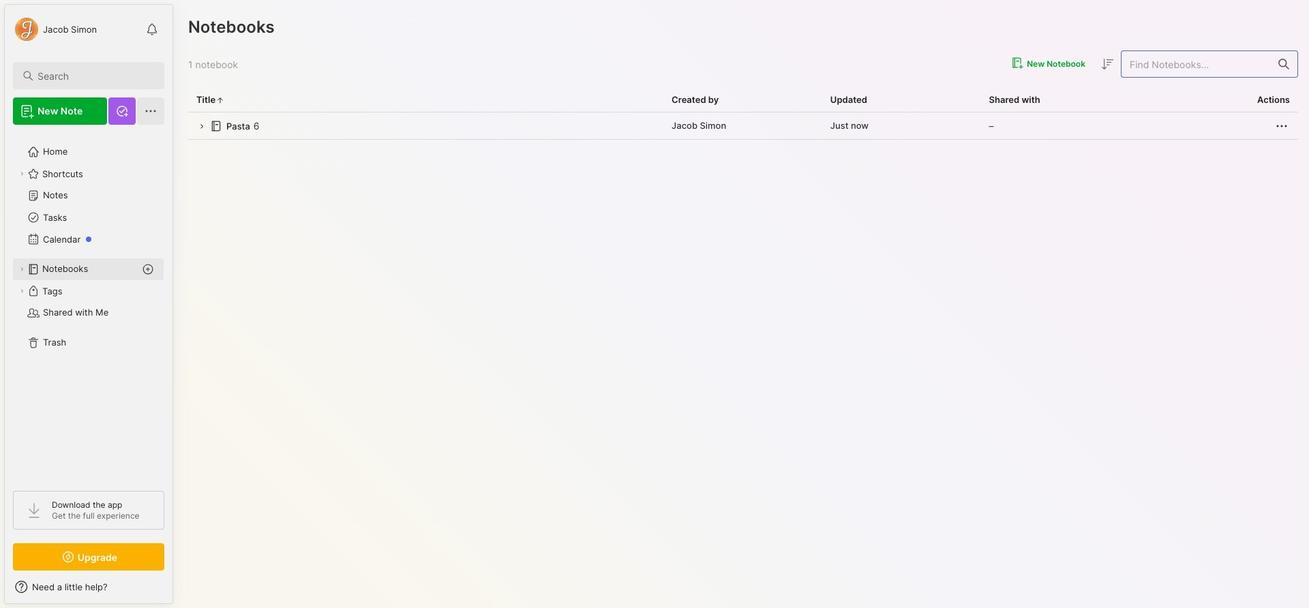 Task type: describe. For each thing, give the bounding box(es) containing it.
none search field inside main element
[[38, 68, 152, 84]]

click to collapse image
[[172, 583, 182, 600]]

Account field
[[13, 16, 97, 43]]

More actions field
[[1274, 118, 1291, 134]]

tree inside main element
[[5, 133, 173, 479]]

main element
[[0, 0, 177, 608]]

expand notebooks image
[[18, 265, 26, 274]]

Sort field
[[1100, 56, 1116, 72]]



Task type: vqa. For each thing, say whether or not it's contained in the screenshot.
LAST EDITED ON DEC 12, 2023
no



Task type: locate. For each thing, give the bounding box(es) containing it.
Find Notebooks… text field
[[1122, 53, 1271, 75]]

arrow image
[[196, 122, 207, 132]]

WHAT'S NEW field
[[5, 576, 173, 598]]

row
[[188, 113, 1299, 140]]

expand tags image
[[18, 287, 26, 295]]

tree
[[5, 133, 173, 479]]

Search text field
[[38, 70, 152, 83]]

sort options image
[[1100, 56, 1116, 72]]

None search field
[[38, 68, 152, 84]]

more actions image
[[1274, 118, 1291, 134]]



